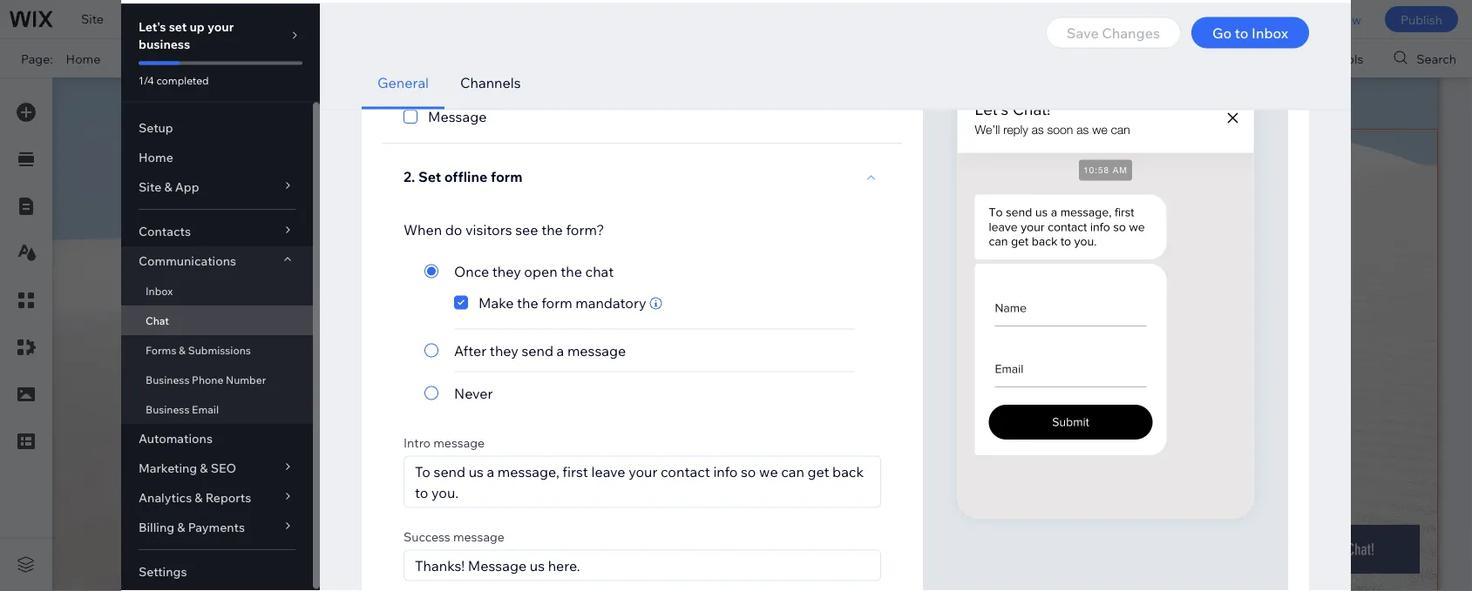Task type: locate. For each thing, give the bounding box(es) containing it.
search
[[1417, 51, 1457, 66]]

save button
[[1250, 0, 1304, 38]]

0 horizontal spatial settings
[[130, 11, 177, 27]]

settings
[[130, 11, 177, 27], [1126, 105, 1174, 120]]

site
[[81, 11, 104, 27]]

wix
[[173, 111, 198, 128]]

open inbox
[[1203, 105, 1269, 120]]

wix chat
[[173, 111, 233, 128]]

a
[[314, 11, 321, 27]]

mode
[[229, 11, 262, 27]]

100% button
[[1225, 39, 1296, 78]]

settings left dev
[[130, 11, 177, 27]]

save
[[1263, 12, 1291, 27]]

hire
[[288, 11, 311, 27]]

1 horizontal spatial settings
[[1126, 105, 1174, 120]]

0 vertical spatial settings
[[130, 11, 177, 27]]

settings left open
[[1126, 105, 1174, 120]]



Task type: describe. For each thing, give the bounding box(es) containing it.
open
[[1203, 105, 1235, 120]]

preview
[[1317, 12, 1362, 27]]

hire a professional
[[288, 11, 393, 27]]

100%
[[1253, 51, 1284, 66]]

1 vertical spatial settings
[[1126, 105, 1174, 120]]

publish
[[1401, 12, 1443, 27]]

search button
[[1380, 39, 1472, 78]]

tools button
[[1297, 39, 1379, 78]]

home
[[66, 51, 100, 66]]

dev
[[203, 11, 226, 27]]

chat
[[201, 111, 233, 128]]

preview button
[[1304, 0, 1375, 38]]

inbox
[[1237, 105, 1269, 120]]

dev mode
[[203, 11, 262, 27]]

professional
[[323, 11, 393, 27]]

https://www.wix.com/mysite
[[300, 51, 459, 66]]

publish button
[[1385, 6, 1459, 32]]

tools
[[1334, 51, 1364, 66]]

help
[[419, 11, 446, 27]]

upgrade
[[1186, 11, 1236, 27]]



Task type: vqa. For each thing, say whether or not it's contained in the screenshot.
the bottommost Art
no



